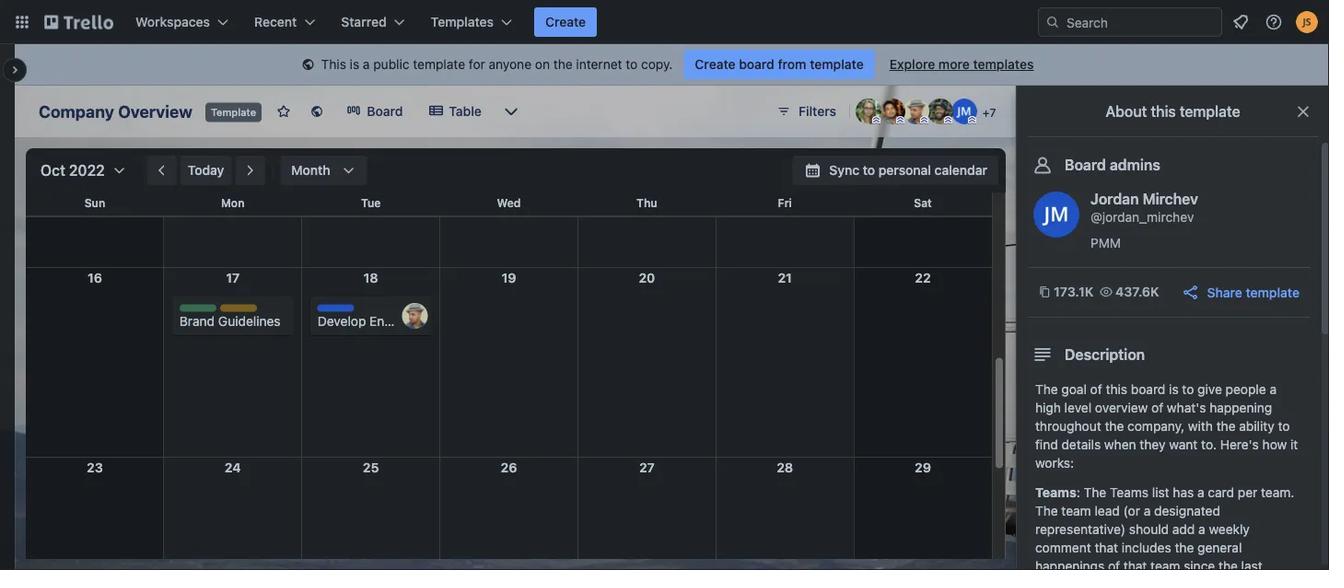 Task type: locate. For each thing, give the bounding box(es) containing it.
this
[[321, 57, 346, 72]]

7
[[990, 106, 996, 119]]

18
[[363, 270, 378, 286]]

amy freiderson (amyfreiderson) image
[[856, 99, 881, 124]]

0 horizontal spatial this
[[1106, 382, 1127, 397]]

to up what's
[[1182, 382, 1194, 397]]

today button
[[180, 156, 232, 185]]

sm image
[[299, 56, 317, 75]]

description
[[1065, 346, 1145, 363]]

primary element
[[0, 0, 1329, 44]]

team down : at the right bottom
[[1061, 503, 1091, 519]]

tue
[[361, 197, 381, 210]]

template right from at the right of the page
[[810, 57, 864, 72]]

20
[[639, 270, 655, 286]]

oct 2022
[[41, 162, 105, 179]]

this member is an admin of this workspace. image for right chris temperson (christemperson) image
[[920, 116, 928, 124]]

the up here's
[[1216, 419, 1236, 434]]

2022
[[69, 162, 105, 179]]

star or unstar board image
[[277, 104, 291, 119]]

board inside the goal of this board is to give people a high level overview of what's happening throughout the company, with the ability to find details when they want to. here's how it works:
[[1131, 382, 1166, 397]]

this member is an admin of this workspace. image right amy freiderson (amyfreiderson) image
[[896, 116, 905, 124]]

0 horizontal spatial that
[[1095, 540, 1118, 555]]

1 horizontal spatial of
[[1108, 559, 1120, 570]]

back to home image
[[44, 7, 113, 37]]

give
[[1198, 382, 1222, 397]]

jordan mirchev (jordan_mirchev) image
[[951, 99, 977, 124]]

public
[[373, 57, 409, 72]]

1 vertical spatial chris temperson (christemperson) image
[[402, 303, 428, 329]]

overview
[[118, 101, 192, 121]]

437.6k
[[1116, 284, 1159, 299]]

27
[[639, 460, 655, 475]]

0 notifications image
[[1230, 11, 1252, 33]]

:
[[1077, 485, 1080, 500]]

this up overview
[[1106, 382, 1127, 397]]

open information menu image
[[1265, 13, 1283, 31]]

template right share
[[1246, 285, 1300, 300]]

a right the has on the right of the page
[[1197, 485, 1204, 500]]

the up high
[[1035, 382, 1058, 397]]

173.1k
[[1054, 284, 1094, 299]]

team down includes on the right
[[1151, 559, 1180, 570]]

a right people
[[1270, 382, 1277, 397]]

0 horizontal spatial of
[[1090, 382, 1102, 397]]

1 horizontal spatial this
[[1151, 103, 1176, 120]]

month button
[[280, 156, 367, 185]]

recent button
[[243, 7, 326, 37]]

it
[[318, 306, 328, 318]]

26
[[501, 460, 517, 475]]

company
[[39, 101, 114, 121]]

0 horizontal spatial chris temperson (christemperson) image
[[402, 303, 428, 329]]

weekly
[[1209, 522, 1250, 537]]

sat
[[914, 197, 932, 210]]

to right sync
[[863, 163, 875, 178]]

0 vertical spatial this
[[1151, 103, 1176, 120]]

0 vertical spatial board
[[739, 57, 774, 72]]

is
[[350, 57, 359, 72], [1169, 382, 1179, 397]]

this member is an admin of this workspace. image up sync to personal calendar button
[[872, 116, 881, 124]]

team
[[1061, 503, 1091, 519], [1151, 559, 1180, 570]]

the up representative)
[[1035, 503, 1058, 519]]

high
[[1035, 400, 1061, 415]]

this member is an admin of this workspace. image left this member is an admin of this workspace. image
[[920, 116, 928, 124]]

people
[[1226, 382, 1266, 397]]

1 vertical spatial team
[[1151, 559, 1180, 570]]

of up company,
[[1151, 400, 1163, 415]]

want
[[1169, 437, 1198, 452]]

sync
[[829, 163, 860, 178]]

1 vertical spatial board
[[1131, 382, 1166, 397]]

of right goal
[[1090, 382, 1102, 397]]

1 horizontal spatial is
[[1169, 382, 1179, 397]]

0 horizontal spatial team
[[1061, 503, 1091, 519]]

chris temperson (christemperson) image
[[904, 99, 929, 124], [402, 303, 428, 329]]

0 vertical spatial create
[[545, 14, 586, 29]]

1 horizontal spatial create
[[695, 57, 736, 72]]

0 vertical spatial board
[[367, 104, 403, 119]]

this member is an admin of this workspace. image for andre gorte (andregorte) icon
[[896, 116, 905, 124]]

create board from template link
[[684, 50, 875, 79]]

throughout
[[1035, 419, 1101, 434]]

to inside sync to personal calendar button
[[863, 163, 875, 178]]

1 horizontal spatial board
[[1131, 382, 1166, 397]]

teams down works:
[[1035, 485, 1077, 500]]

pmm
[[1091, 235, 1121, 251]]

a left public
[[363, 57, 370, 72]]

works:
[[1035, 455, 1074, 471]]

oct
[[41, 162, 65, 179]]

share template
[[1207, 285, 1300, 300]]

22
[[915, 270, 931, 286]]

of right happenings
[[1108, 559, 1120, 570]]

templates
[[431, 14, 494, 29]]

1 horizontal spatial board
[[1065, 156, 1106, 174]]

+ 7
[[982, 106, 996, 119]]

is up what's
[[1169, 382, 1179, 397]]

0 vertical spatial team
[[1061, 503, 1091, 519]]

that down includes on the right
[[1124, 559, 1147, 570]]

template inside button
[[1246, 285, 1300, 300]]

board
[[739, 57, 774, 72], [1131, 382, 1166, 397]]

: the teams list has a card per team. the team lead (or a designated representative) should add a weekly comment that includes the general happenings of that team since the 
[[1035, 485, 1294, 570]]

a
[[363, 57, 370, 72], [1270, 382, 1277, 397], [1197, 485, 1204, 500], [1144, 503, 1151, 519], [1198, 522, 1205, 537]]

0 horizontal spatial is
[[350, 57, 359, 72]]

the right : at the right bottom
[[1084, 485, 1107, 500]]

2 horizontal spatial of
[[1151, 400, 1163, 415]]

0 vertical spatial of
[[1090, 382, 1102, 397]]

1 horizontal spatial teams
[[1110, 485, 1149, 500]]

2 this member is an admin of this workspace. image from the left
[[896, 116, 905, 124]]

board up overview
[[1131, 382, 1166, 397]]

overview
[[1095, 400, 1148, 415]]

1 vertical spatial is
[[1169, 382, 1179, 397]]

this is a public template for anyone on the internet to copy.
[[321, 57, 673, 72]]

0 vertical spatial chris temperson (christemperson) image
[[904, 99, 929, 124]]

2 horizontal spatial this member is an admin of this workspace. image
[[920, 116, 928, 124]]

with
[[1188, 419, 1213, 434]]

board left from at the right of the page
[[739, 57, 774, 72]]

+
[[982, 106, 990, 119]]

1 this member is an admin of this workspace. image from the left
[[872, 116, 881, 124]]

teams up (or
[[1110, 485, 1149, 500]]

16
[[87, 270, 102, 286]]

this member is an admin of this workspace. image
[[872, 116, 881, 124], [896, 116, 905, 124], [920, 116, 928, 124]]

should
[[1129, 522, 1169, 537]]

19
[[502, 270, 516, 286]]

0 vertical spatial the
[[1035, 382, 1058, 397]]

0 horizontal spatial teams
[[1035, 485, 1077, 500]]

2 teams from the left
[[1110, 485, 1149, 500]]

1 vertical spatial create
[[695, 57, 736, 72]]

filters button
[[771, 97, 842, 126]]

board up jordan
[[1065, 156, 1106, 174]]

wed
[[497, 197, 521, 210]]

1 horizontal spatial that
[[1124, 559, 1147, 570]]

create inside "button"
[[545, 14, 586, 29]]

the
[[553, 57, 573, 72], [1105, 419, 1124, 434], [1216, 419, 1236, 434], [1175, 540, 1194, 555], [1219, 559, 1238, 570]]

this right about
[[1151, 103, 1176, 120]]

2 vertical spatial of
[[1108, 559, 1120, 570]]

that down representative)
[[1095, 540, 1118, 555]]

mirchev
[[1143, 190, 1198, 208]]

create right 'copy.'
[[695, 57, 736, 72]]

1 horizontal spatial team
[[1151, 559, 1180, 570]]

0 horizontal spatial board
[[367, 104, 403, 119]]

sun
[[84, 197, 105, 210]]

john opherson (johnopherson) image
[[928, 99, 953, 124]]

per
[[1238, 485, 1258, 500]]

3 this member is an admin of this workspace. image from the left
[[920, 116, 928, 124]]

to
[[626, 57, 638, 72], [863, 163, 875, 178], [1182, 382, 1194, 397], [1278, 419, 1290, 434]]

internet
[[576, 57, 622, 72]]

details
[[1062, 437, 1101, 452]]

workspaces
[[135, 14, 210, 29]]

customize views image
[[502, 102, 520, 121]]

1 vertical spatial board
[[1065, 156, 1106, 174]]

fri
[[778, 197, 792, 210]]

chris temperson (christemperson) image left this member is an admin of this workspace. image
[[904, 99, 929, 124]]

create up on
[[545, 14, 586, 29]]

1 horizontal spatial this member is an admin of this workspace. image
[[896, 116, 905, 124]]

from
[[778, 57, 806, 72]]

marketing
[[220, 306, 273, 318]]

a inside the goal of this board is to give people a high level overview of what's happening throughout the company, with the ability to find details when they want to. here's how it works:
[[1270, 382, 1277, 397]]

blog
[[443, 313, 470, 329]]

board inside 'link'
[[367, 104, 403, 119]]

general
[[1198, 540, 1242, 555]]

1 vertical spatial the
[[1084, 485, 1107, 500]]

this member is an admin of this board. image
[[968, 116, 976, 124]]

0 horizontal spatial this member is an admin of this workspace. image
[[872, 116, 881, 124]]

board for board admins
[[1065, 156, 1106, 174]]

public image
[[310, 104, 324, 119]]

how
[[1262, 437, 1287, 452]]

about
[[1106, 103, 1147, 120]]

1 vertical spatial this
[[1106, 382, 1127, 397]]

is right this
[[350, 57, 359, 72]]

company overview
[[39, 101, 192, 121]]

board down public
[[367, 104, 403, 119]]

chris temperson (christemperson) image left blog
[[402, 303, 428, 329]]

0 vertical spatial is
[[350, 57, 359, 72]]

anyone
[[489, 57, 532, 72]]

Search field
[[1060, 8, 1221, 36]]

0 horizontal spatial create
[[545, 14, 586, 29]]

month
[[291, 163, 330, 178]]

2 vertical spatial the
[[1035, 503, 1058, 519]]



Task type: vqa. For each thing, say whether or not it's contained in the screenshot.
top The
yes



Task type: describe. For each thing, give the bounding box(es) containing it.
admins
[[1110, 156, 1160, 174]]

the inside the goal of this board is to give people a high level overview of what's happening throughout the company, with the ability to find details when they want to. here's how it works:
[[1035, 382, 1058, 397]]

starred button
[[330, 7, 416, 37]]

Board name text field
[[29, 97, 202, 126]]

to.
[[1201, 437, 1217, 452]]

the down "add"
[[1175, 540, 1194, 555]]

create board from template
[[695, 57, 864, 72]]

since
[[1184, 559, 1215, 570]]

25
[[363, 460, 379, 475]]

table link
[[418, 97, 493, 126]]

here's
[[1220, 437, 1259, 452]]

team.
[[1261, 485, 1294, 500]]

share template button
[[1181, 283, 1300, 302]]

29
[[915, 460, 931, 475]]

product
[[179, 306, 222, 318]]

happenings
[[1035, 559, 1105, 570]]

this member is an admin of this workspace. image for amy freiderson (amyfreiderson) image
[[872, 116, 881, 124]]

personal
[[879, 163, 931, 178]]

templates
[[973, 57, 1034, 72]]

about this template
[[1106, 103, 1240, 120]]

workspaces button
[[124, 7, 240, 37]]

board admins
[[1065, 156, 1160, 174]]

explore more templates
[[890, 57, 1034, 72]]

it develop engineering blog
[[318, 306, 470, 329]]

to left 'copy.'
[[626, 57, 638, 72]]

to up how
[[1278, 419, 1290, 434]]

(or
[[1123, 503, 1140, 519]]

filters
[[799, 104, 836, 119]]

board for board
[[367, 104, 403, 119]]

is inside the goal of this board is to give people a high level overview of what's happening throughout the company, with the ability to find details when they want to. here's how it works:
[[1169, 382, 1179, 397]]

more
[[939, 57, 970, 72]]

designated
[[1154, 503, 1220, 519]]

color: yellow, title: "marketing" element
[[220, 305, 273, 318]]

create for create
[[545, 14, 586, 29]]

what's
[[1167, 400, 1206, 415]]

the up when
[[1105, 419, 1124, 434]]

engineering
[[369, 313, 440, 329]]

table
[[449, 104, 482, 119]]

the goal of this board is to give people a high level overview of what's happening throughout the company, with the ability to find details when they want to. here's how it works:
[[1035, 382, 1298, 471]]

1 vertical spatial that
[[1124, 559, 1147, 570]]

template left for at the left of the page
[[413, 57, 465, 72]]

28
[[777, 460, 793, 475]]

template right about
[[1180, 103, 1240, 120]]

the down general
[[1219, 559, 1238, 570]]

they
[[1140, 437, 1166, 452]]

a right (or
[[1144, 503, 1151, 519]]

explore
[[890, 57, 935, 72]]

jordan
[[1091, 190, 1139, 208]]

21
[[778, 270, 792, 286]]

develop
[[318, 313, 366, 329]]

john smith (johnsmith38824343) image
[[1296, 11, 1318, 33]]

jordan mirchev link
[[1091, 190, 1198, 208]]

template
[[211, 106, 256, 118]]

the right on
[[553, 57, 573, 72]]

recent
[[254, 14, 297, 29]]

create button
[[534, 7, 597, 37]]

representative)
[[1035, 522, 1126, 537]]

for
[[469, 57, 485, 72]]

1 horizontal spatial chris temperson (christemperson) image
[[904, 99, 929, 124]]

sync to personal calendar button
[[792, 156, 998, 185]]

templates button
[[420, 7, 523, 37]]

teams inside ": the teams list has a card per team. the team lead (or a designated representative) should add a weekly comment that includes the general happenings of that team since the"
[[1110, 485, 1149, 500]]

jordan mirchev @jordan_mirchev
[[1091, 190, 1198, 225]]

of inside ": the teams list has a card per team. the team lead (or a designated representative) should add a weekly comment that includes the general happenings of that team since the"
[[1108, 559, 1120, 570]]

color: blue, title: "it" element
[[318, 305, 354, 318]]

it
[[1290, 437, 1298, 452]]

thu
[[637, 197, 657, 210]]

card
[[1208, 485, 1234, 500]]

starred
[[341, 14, 387, 29]]

copy.
[[641, 57, 673, 72]]

0 vertical spatial that
[[1095, 540, 1118, 555]]

create for create board from template
[[695, 57, 736, 72]]

1 teams from the left
[[1035, 485, 1077, 500]]

guidelines
[[218, 313, 281, 329]]

ability
[[1239, 419, 1275, 434]]

0 horizontal spatial board
[[739, 57, 774, 72]]

brand
[[179, 313, 215, 329]]

board link
[[335, 97, 414, 126]]

this member is an admin of this workspace. image
[[944, 116, 952, 124]]

find
[[1035, 437, 1058, 452]]

@jordan_mirchev
[[1091, 210, 1194, 225]]

oct 2022 button
[[33, 156, 127, 185]]

andre gorte (andregorte) image
[[880, 99, 905, 124]]

jordan mirchev (jordan_mirchev) image
[[1033, 192, 1080, 238]]

company,
[[1128, 419, 1185, 434]]

search image
[[1045, 15, 1060, 29]]

color: green, title: "product" element
[[179, 305, 222, 318]]

this inside the goal of this board is to give people a high level overview of what's happening throughout the company, with the ability to find details when they want to. here's how it works:
[[1106, 382, 1127, 397]]

today
[[188, 163, 224, 178]]

level
[[1064, 400, 1092, 415]]

when
[[1104, 437, 1136, 452]]

lead
[[1095, 503, 1120, 519]]

a right "add"
[[1198, 522, 1205, 537]]

17
[[226, 270, 240, 286]]

share
[[1207, 285, 1242, 300]]

1 vertical spatial of
[[1151, 400, 1163, 415]]

calendar
[[935, 163, 987, 178]]

has
[[1173, 485, 1194, 500]]

23
[[87, 460, 103, 475]]



